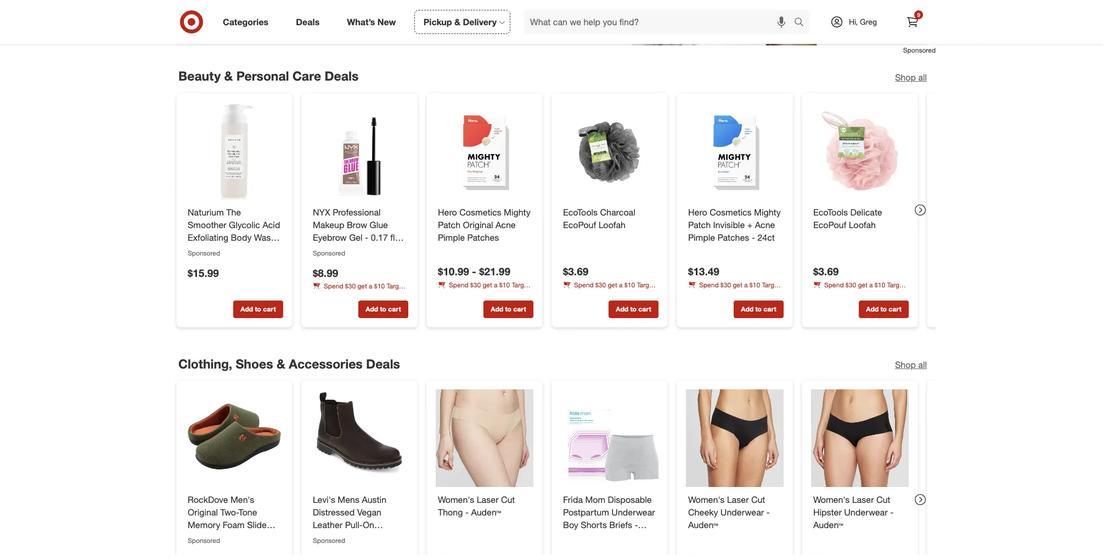 Task type: locate. For each thing, give the bounding box(es) containing it.
$30
[[595, 281, 606, 289], [846, 281, 856, 289], [470, 281, 481, 289], [720, 281, 731, 289], [345, 282, 356, 291]]

sponsored for nyx professional makeup brow glue eyebrow gel - 0.17 fl oz
[[313, 249, 345, 257]]

1 vertical spatial fl
[[213, 244, 218, 255]]

1 cosmetics from the left
[[459, 207, 501, 218]]

0 horizontal spatial pimple
[[438, 232, 465, 243]]

ecopouf inside the ecotools charcoal ecopouf loofah
[[563, 219, 596, 230]]

levi's mens austin distressed vegan leather pull-on rugged chelsea boot link
[[313, 494, 406, 543]]

women's laser cut cheeky underwear - auden™ link
[[688, 494, 781, 532]]

- inside nyx professional makeup brow glue eyebrow gel - 0.17 fl oz
[[365, 232, 368, 243]]

1 ecotools from the left
[[563, 207, 598, 218]]

women's laser cut hipster underwear - auden™ image
[[811, 390, 909, 487], [811, 390, 909, 487]]

oz inside naturium the smoother glycolic acid exfoliating body wash - 16.9 fl oz
[[220, 244, 229, 255]]

3 underwear from the left
[[844, 507, 888, 518]]

1 horizontal spatial ecopouf
[[813, 219, 846, 230]]

2 cosmetics from the left
[[710, 207, 752, 218]]

to for -
[[380, 305, 386, 313]]

1 vertical spatial &
[[224, 68, 233, 84]]

glue
[[370, 219, 388, 230]]

3 laser from the left
[[852, 495, 874, 506]]

spend $30 get a $10 target giftcard on beauty products
[[563, 281, 655, 298], [813, 281, 905, 298], [438, 281, 530, 299], [688, 281, 780, 299], [313, 282, 405, 300]]

ecotools delicate ecopouf loofah link
[[813, 206, 907, 231]]

2 laser from the left
[[727, 495, 749, 506]]

3 to from the left
[[505, 305, 511, 313]]

beauty
[[599, 290, 619, 298], [849, 290, 870, 298], [474, 290, 494, 299], [724, 290, 744, 299], [349, 292, 369, 300]]

& inside pickup & delivery link
[[454, 16, 460, 27]]

1 vertical spatial shop all
[[895, 360, 927, 371]]

1 horizontal spatial mighty
[[754, 207, 781, 218]]

1 patch from the left
[[438, 219, 460, 230]]

4 to from the left
[[630, 305, 637, 313]]

sponsored for naturium the smoother glycolic acid exfoliating body wash - 16.9 fl oz
[[188, 249, 220, 257]]

$8.99
[[313, 267, 338, 279]]

patch for $13.49
[[688, 219, 711, 230]]

1 horizontal spatial acne
[[755, 219, 775, 230]]

oz inside nyx professional makeup brow glue eyebrow gel - 0.17 fl oz
[[313, 244, 322, 255]]

women's laser cut hipster underwear - auden™
[[813, 495, 893, 531]]

1 horizontal spatial $3.69
[[813, 265, 839, 278]]

1 vertical spatial deals
[[325, 68, 359, 84]]

hero
[[438, 207, 457, 218], [688, 207, 707, 218]]

fl inside nyx professional makeup brow glue eyebrow gel - 0.17 fl oz
[[390, 232, 395, 243]]

acne
[[496, 219, 516, 230], [755, 219, 775, 230]]

sponsored down the leather
[[313, 537, 345, 545]]

all
[[918, 72, 927, 83], [918, 360, 927, 371]]

add
[[241, 305, 253, 313], [366, 305, 378, 313], [491, 305, 503, 313], [616, 305, 628, 313], [741, 305, 754, 313], [866, 305, 879, 313]]

1 shop from the top
[[895, 72, 916, 83]]

$10 for hero cosmetics mighty patch invisible + acne pimple patches - 24ct
[[750, 281, 760, 289]]

2 mighty from the left
[[754, 207, 781, 218]]

original up memory
[[188, 507, 218, 518]]

1 horizontal spatial women's
[[688, 495, 725, 506]]

levi's mens austin distressed vegan leather pull-on rugged chelsea boot
[[313, 495, 399, 543]]

1 shop all from the top
[[895, 72, 927, 83]]

ecotools inside ecotools delicate ecopouf loofah
[[813, 207, 848, 218]]

oz down exfoliating
[[220, 244, 229, 255]]

underwear right hipster
[[844, 507, 888, 518]]

5 add from the left
[[741, 305, 754, 313]]

1 $3.69 from the left
[[563, 265, 588, 278]]

loofah inside ecotools delicate ecopouf loofah
[[849, 219, 876, 230]]

women's up hipster
[[813, 495, 850, 506]]

2 $3.69 from the left
[[813, 265, 839, 278]]

2 add to cart button from the left
[[358, 300, 408, 318]]

1 add to cart button from the left
[[233, 300, 283, 318]]

loofah down charcoal
[[599, 219, 626, 230]]

2 patch from the left
[[688, 219, 711, 230]]

mighty for $13.49
[[754, 207, 781, 218]]

spend
[[574, 281, 594, 289], [824, 281, 844, 289], [449, 281, 468, 289], [699, 281, 719, 289], [324, 282, 343, 291]]

What can we help you find? suggestions appear below search field
[[524, 10, 797, 34]]

2 horizontal spatial women's
[[813, 495, 850, 506]]

1 mighty from the left
[[504, 207, 531, 218]]

4 add to cart from the left
[[616, 305, 651, 313]]

beauty for ecotools charcoal ecopouf loofah
[[599, 290, 619, 298]]

sponsored for rockdove men's original two-tone memory foam slide slipper
[[188, 537, 220, 545]]

laser inside women's laser cut hipster underwear - auden™
[[852, 495, 874, 506]]

- inside hero cosmetics mighty patch invisible + acne pimple patches - 24ct
[[752, 232, 755, 243]]

2 horizontal spatial deals
[[366, 356, 400, 371]]

women's laser cut thong - auden™ link
[[438, 494, 531, 519]]

pimple up $10.99
[[438, 232, 465, 243]]

brow
[[347, 219, 367, 230]]

1 horizontal spatial oz
[[313, 244, 322, 255]]

cut
[[501, 495, 515, 506], [751, 495, 765, 506], [876, 495, 890, 506]]

add to cart
[[241, 305, 276, 313], [366, 305, 401, 313], [491, 305, 526, 313], [616, 305, 651, 313], [741, 305, 776, 313], [866, 305, 901, 313]]

6 add to cart button from the left
[[859, 300, 909, 318]]

to for wash
[[255, 305, 261, 313]]

cut inside women's laser cut thong - auden™
[[501, 495, 515, 506]]

1 women's from the left
[[438, 495, 474, 506]]

shop
[[895, 72, 916, 83], [895, 360, 916, 371]]

cosmetics
[[459, 207, 501, 218], [710, 207, 752, 218]]

ecopouf for ecotools charcoal ecopouf loofah
[[563, 219, 596, 230]]

0 horizontal spatial ecotools
[[563, 207, 598, 218]]

original
[[463, 219, 493, 230], [188, 507, 218, 518]]

1 vertical spatial all
[[918, 360, 927, 371]]

2 add to cart from the left
[[366, 305, 401, 313]]

shorts
[[581, 520, 607, 531]]

1 hero from the left
[[438, 207, 457, 218]]

$30 for hero cosmetics mighty patch original acne pimple patches
[[470, 281, 481, 289]]

shop for beauty & personal care deals
[[895, 72, 916, 83]]

& right beauty
[[224, 68, 233, 84]]

-
[[365, 232, 368, 243], [752, 232, 755, 243], [188, 244, 191, 255], [472, 265, 476, 278], [465, 507, 469, 518], [766, 507, 770, 518], [890, 507, 893, 518], [635, 520, 638, 531]]

hero for $13.49
[[688, 207, 707, 218]]

1 acne from the left
[[496, 219, 516, 230]]

& right pickup
[[454, 16, 460, 27]]

2 shop all link from the top
[[895, 359, 927, 372]]

5 to from the left
[[755, 305, 762, 313]]

acid
[[263, 219, 280, 230]]

women's inside the women's laser cut cheeky underwear - auden™
[[688, 495, 725, 506]]

women's inside women's laser cut thong - auden™
[[438, 495, 474, 506]]

auden™ inside women's laser cut hipster underwear - auden™
[[813, 520, 843, 531]]

shop all
[[895, 72, 927, 83], [895, 360, 927, 371]]

2 cut from the left
[[751, 495, 765, 506]]

5 add to cart from the left
[[741, 305, 776, 313]]

nyx professional makeup brow glue eyebrow gel - 0.17 fl oz image
[[311, 102, 408, 200], [311, 102, 408, 200]]

0 horizontal spatial original
[[188, 507, 218, 518]]

mighty
[[504, 207, 531, 218], [754, 207, 781, 218]]

giftcard for hero cosmetics mighty patch invisible + acne pimple patches - 24ct
[[688, 290, 713, 299]]

on for hero cosmetics mighty patch original acne pimple patches
[[465, 290, 472, 299]]

5 cart from the left
[[763, 305, 776, 313]]

3 add from the left
[[491, 305, 503, 313]]

add to cart button
[[233, 300, 283, 318], [358, 300, 408, 318], [483, 300, 533, 318], [609, 300, 659, 318], [734, 300, 784, 318], [859, 300, 909, 318]]

2 vertical spatial &
[[277, 356, 285, 371]]

naturium the smoother glycolic acid exfoliating body wash - 16.9 fl oz image
[[185, 102, 283, 200], [185, 102, 283, 200]]

ecotools charcoal ecopouf loofah link
[[563, 206, 656, 231]]

0 vertical spatial shop all link
[[895, 71, 927, 84]]

giftcard for hero cosmetics mighty patch original acne pimple patches
[[438, 290, 463, 299]]

$30 for ecotools charcoal ecopouf loofah
[[595, 281, 606, 289]]

$3.69 for ecotools delicate ecopouf loofah
[[813, 265, 839, 278]]

1 horizontal spatial ecotools
[[813, 207, 848, 218]]

1 laser from the left
[[477, 495, 499, 506]]

2 horizontal spatial cut
[[876, 495, 890, 506]]

women's up thong
[[438, 495, 474, 506]]

original inside "rockdove men's original two-tone memory foam slide slipper"
[[188, 507, 218, 518]]

patch up $10.99
[[438, 219, 460, 230]]

0 horizontal spatial auden™
[[471, 507, 501, 518]]

ecopouf inside ecotools delicate ecopouf loofah
[[813, 219, 846, 230]]

ecotools left delicate
[[813, 207, 848, 218]]

beauty for hero cosmetics mighty patch invisible + acne pimple patches - 24ct
[[724, 290, 744, 299]]

original up $10.99 - $21.99
[[463, 219, 493, 230]]

on for ecotools charcoal ecopouf loofah
[[590, 290, 597, 298]]

what's new link
[[338, 10, 410, 34]]

0 vertical spatial deals
[[296, 16, 320, 27]]

on
[[590, 290, 597, 298], [840, 290, 847, 298], [465, 290, 472, 299], [715, 290, 722, 299], [340, 292, 347, 300]]

sponsored down memory
[[188, 537, 220, 545]]

2 women's from the left
[[688, 495, 725, 506]]

cosmetics inside hero cosmetics mighty patch original acne pimple patches
[[459, 207, 501, 218]]

1 to from the left
[[255, 305, 261, 313]]

fl right 0.17
[[390, 232, 395, 243]]

add to cart for -
[[366, 305, 401, 313]]

laser for thong
[[477, 495, 499, 506]]

2 oz from the left
[[313, 244, 322, 255]]

to for pimple
[[755, 305, 762, 313]]

shop all for clothing, shoes & accessories deals
[[895, 360, 927, 371]]

women's
[[438, 495, 474, 506], [688, 495, 725, 506], [813, 495, 850, 506]]

1 horizontal spatial patches
[[717, 232, 749, 243]]

2 horizontal spatial &
[[454, 16, 460, 27]]

2 all from the top
[[918, 360, 927, 371]]

mom
[[585, 495, 605, 506]]

6 add to cart from the left
[[866, 305, 901, 313]]

clothing,
[[178, 356, 232, 371]]

1 horizontal spatial &
[[277, 356, 285, 371]]

underwear inside frida mom disposable postpartum underwear boy shorts briefs - regular 8ct
[[612, 507, 655, 518]]

0 horizontal spatial ecopouf
[[563, 219, 596, 230]]

patch left invisible
[[688, 219, 711, 230]]

makeup
[[313, 219, 344, 230]]

1 vertical spatial original
[[188, 507, 218, 518]]

hero cosmetics mighty patch invisible + acne pimple patches - 24ct link
[[688, 206, 781, 244]]

auden™ inside women's laser cut thong - auden™
[[471, 507, 501, 518]]

2 shop all from the top
[[895, 360, 927, 371]]

0 horizontal spatial oz
[[220, 244, 229, 255]]

mighty inside hero cosmetics mighty patch original acne pimple patches
[[504, 207, 531, 218]]

1 horizontal spatial pimple
[[688, 232, 715, 243]]

0 vertical spatial shop
[[895, 72, 916, 83]]

- inside the women's laser cut cheeky underwear - auden™
[[766, 507, 770, 518]]

2 pimple from the left
[[688, 232, 715, 243]]

0 horizontal spatial fl
[[213, 244, 218, 255]]

cut inside the women's laser cut cheeky underwear - auden™
[[751, 495, 765, 506]]

shop all link
[[895, 71, 927, 84], [895, 359, 927, 372]]

1 add to cart from the left
[[241, 305, 276, 313]]

spend $30 get a $10 target giftcard on beauty products for ecotools delicate ecopouf loofah
[[813, 281, 905, 298]]

a for ecotools charcoal ecopouf loofah
[[619, 281, 623, 289]]

$10.99 - $21.99
[[438, 265, 510, 278]]

hero cosmetics mighty patch invisible + acne pimple patches - 24ct
[[688, 207, 781, 243]]

sponsored down exfoliating
[[188, 249, 220, 257]]

target for hero cosmetics mighty patch invisible + acne pimple patches - 24ct
[[762, 281, 780, 289]]

loofah for charcoal
[[599, 219, 626, 230]]

auden™ inside the women's laser cut cheeky underwear - auden™
[[688, 520, 718, 531]]

acne up 24ct
[[755, 219, 775, 230]]

1 pimple from the left
[[438, 232, 465, 243]]

giftcard for ecotools delicate ecopouf loofah
[[813, 290, 838, 298]]

2 horizontal spatial underwear
[[844, 507, 888, 518]]

underwear inside women's laser cut hipster underwear - auden™
[[844, 507, 888, 518]]

1 patches from the left
[[467, 232, 499, 243]]

underwear
[[612, 507, 655, 518], [720, 507, 764, 518], [844, 507, 888, 518]]

2 shop from the top
[[895, 360, 916, 371]]

3 cut from the left
[[876, 495, 890, 506]]

0 horizontal spatial patches
[[467, 232, 499, 243]]

laser inside women's laser cut thong - auden™
[[477, 495, 499, 506]]

all for clothing, shoes & accessories deals
[[918, 360, 927, 371]]

laser inside the women's laser cut cheeky underwear - auden™
[[727, 495, 749, 506]]

underwear right "cheeky"
[[720, 507, 764, 518]]

spend for ecotools charcoal ecopouf loofah
[[574, 281, 594, 289]]

1 horizontal spatial hero
[[688, 207, 707, 218]]

levi's mens austin distressed vegan leather pull-on rugged chelsea boot image
[[311, 390, 408, 487], [311, 390, 408, 487]]

women's inside women's laser cut hipster underwear - auden™
[[813, 495, 850, 506]]

3 add to cart from the left
[[491, 305, 526, 313]]

a
[[619, 281, 623, 289], [869, 281, 873, 289], [494, 281, 497, 289], [744, 281, 748, 289], [369, 282, 372, 291]]

2 add from the left
[[366, 305, 378, 313]]

rockdove
[[188, 495, 228, 506]]

fl
[[390, 232, 395, 243], [213, 244, 218, 255]]

women's laser cut cheeky underwear - auden™ image
[[686, 390, 784, 487], [686, 390, 784, 487]]

pimple inside hero cosmetics mighty patch original acne pimple patches
[[438, 232, 465, 243]]

9
[[917, 12, 920, 18]]

2 ecotools from the left
[[813, 207, 848, 218]]

1 horizontal spatial deals
[[325, 68, 359, 84]]

6 to from the left
[[880, 305, 887, 313]]

loofah for delicate
[[849, 219, 876, 230]]

loofah inside the ecotools charcoal ecopouf loofah
[[599, 219, 626, 230]]

hero inside hero cosmetics mighty patch invisible + acne pimple patches - 24ct
[[688, 207, 707, 218]]

1 horizontal spatial laser
[[727, 495, 749, 506]]

add to cart button for wash
[[233, 300, 283, 318]]

disposable
[[608, 495, 652, 506]]

2 horizontal spatial auden™
[[813, 520, 843, 531]]

advertisement region
[[167, 0, 936, 46]]

1 cart from the left
[[263, 305, 276, 313]]

0 vertical spatial all
[[918, 72, 927, 83]]

accessories
[[289, 356, 363, 371]]

women's up "cheeky"
[[688, 495, 725, 506]]

1 vertical spatial shop
[[895, 360, 916, 371]]

1 horizontal spatial fl
[[390, 232, 395, 243]]

1 oz from the left
[[220, 244, 229, 255]]

underwear down the disposable
[[612, 507, 655, 518]]

cut inside women's laser cut hipster underwear - auden™
[[876, 495, 890, 506]]

get for ecotools delicate ecopouf loofah
[[858, 281, 867, 289]]

0 horizontal spatial women's
[[438, 495, 474, 506]]

2 cart from the left
[[388, 305, 401, 313]]

0 horizontal spatial cosmetics
[[459, 207, 501, 218]]

0 vertical spatial fl
[[390, 232, 395, 243]]

patch inside hero cosmetics mighty patch original acne pimple patches
[[438, 219, 460, 230]]

3 cart from the left
[[513, 305, 526, 313]]

rockdove men's original two-tone memory foam slide slipper
[[188, 495, 267, 543]]

0 vertical spatial original
[[463, 219, 493, 230]]

ecotools delicate ecopouf loofah
[[813, 207, 882, 230]]

hero cosmetics mighty patch original acne pimple patches image
[[436, 102, 533, 200], [436, 102, 533, 200]]

auden™ down "cheeky"
[[688, 520, 718, 531]]

laser for cheeky
[[727, 495, 749, 506]]

add for -
[[366, 305, 378, 313]]

1 horizontal spatial patch
[[688, 219, 711, 230]]

ecotools for ecotools charcoal ecopouf loofah
[[563, 207, 598, 218]]

1 horizontal spatial cut
[[751, 495, 765, 506]]

spend $30 get a $10 target giftcard on beauty products button for hero cosmetics mighty patch original acne pimple patches
[[438, 280, 533, 299]]

0 horizontal spatial cut
[[501, 495, 515, 506]]

1 horizontal spatial cosmetics
[[710, 207, 752, 218]]

0 horizontal spatial laser
[[477, 495, 499, 506]]

ecotools left charcoal
[[563, 207, 598, 218]]

cart for wash
[[263, 305, 276, 313]]

- inside women's laser cut thong - auden™
[[465, 507, 469, 518]]

cart for patches
[[513, 305, 526, 313]]

0 horizontal spatial &
[[224, 68, 233, 84]]

ecotools charcoal ecopouf loofah image
[[561, 102, 659, 200], [561, 102, 659, 200]]

auden™
[[471, 507, 501, 518], [688, 520, 718, 531], [813, 520, 843, 531]]

women's laser cut thong - auden™ image
[[436, 390, 533, 487], [436, 390, 533, 487]]

patch for $10.99 - $21.99
[[438, 219, 460, 230]]

glycolic
[[229, 219, 260, 230]]

& for pickup
[[454, 16, 460, 27]]

smoother
[[188, 219, 226, 230]]

rockdove men's original two-tone memory foam slide slipper image
[[185, 390, 283, 487], [185, 390, 283, 487]]

0 horizontal spatial hero
[[438, 207, 457, 218]]

2 underwear from the left
[[720, 507, 764, 518]]

add for patches
[[491, 305, 503, 313]]

giftcard for ecotools charcoal ecopouf loofah
[[563, 290, 588, 298]]

2 horizontal spatial laser
[[852, 495, 874, 506]]

to
[[255, 305, 261, 313], [380, 305, 386, 313], [505, 305, 511, 313], [630, 305, 637, 313], [755, 305, 762, 313], [880, 305, 887, 313]]

2 ecopouf from the left
[[813, 219, 846, 230]]

1 underwear from the left
[[612, 507, 655, 518]]

0 vertical spatial shop all
[[895, 72, 927, 83]]

frida mom disposable postpartum underwear boy shorts briefs - regular 8ct image
[[561, 390, 659, 487], [561, 390, 659, 487]]

1 cut from the left
[[501, 495, 515, 506]]

$10 for hero cosmetics mighty patch original acne pimple patches
[[499, 281, 510, 289]]

ecotools delicate ecopouf loofah image
[[811, 102, 909, 200], [811, 102, 909, 200]]

0 horizontal spatial acne
[[496, 219, 516, 230]]

new
[[377, 16, 396, 27]]

patches down invisible
[[717, 232, 749, 243]]

add to cart button for -
[[358, 300, 408, 318]]

1 horizontal spatial loofah
[[849, 219, 876, 230]]

get
[[608, 281, 617, 289], [858, 281, 867, 289], [483, 281, 492, 289], [733, 281, 742, 289], [357, 282, 367, 291]]

fl right 16.9
[[213, 244, 218, 255]]

0 horizontal spatial deals
[[296, 16, 320, 27]]

products for ecotools charcoal ecopouf loofah
[[621, 290, 647, 298]]

1 horizontal spatial original
[[463, 219, 493, 230]]

0 horizontal spatial patch
[[438, 219, 460, 230]]

mighty inside hero cosmetics mighty patch invisible + acne pimple patches - 24ct
[[754, 207, 781, 218]]

postpartum
[[563, 507, 609, 518]]

search button
[[789, 10, 816, 36]]

2 vertical spatial deals
[[366, 356, 400, 371]]

1 horizontal spatial underwear
[[720, 507, 764, 518]]

women's for cheeky
[[688, 495, 725, 506]]

cosmetics inside hero cosmetics mighty patch invisible + acne pimple patches - 24ct
[[710, 207, 752, 218]]

shop all link for clothing, shoes & accessories deals
[[895, 359, 927, 372]]

what's new
[[347, 16, 396, 27]]

pimple down invisible
[[688, 232, 715, 243]]

sponsored down eyebrow
[[313, 249, 345, 257]]

beauty for ecotools delicate ecopouf loofah
[[849, 290, 870, 298]]

2 loofah from the left
[[849, 219, 876, 230]]

add to cart for pimple
[[741, 305, 776, 313]]

2 hero from the left
[[688, 207, 707, 218]]

1 vertical spatial shop all link
[[895, 359, 927, 372]]

$10
[[624, 281, 635, 289], [875, 281, 885, 289], [499, 281, 510, 289], [750, 281, 760, 289], [374, 282, 385, 291]]

1 loofah from the left
[[599, 219, 626, 230]]

acne up $21.99
[[496, 219, 516, 230]]

add for pimple
[[741, 305, 754, 313]]

hero inside hero cosmetics mighty patch original acne pimple patches
[[438, 207, 457, 218]]

get for hero cosmetics mighty patch invisible + acne pimple patches - 24ct
[[733, 281, 742, 289]]

2 acne from the left
[[755, 219, 775, 230]]

pimple inside hero cosmetics mighty patch invisible + acne pimple patches - 24ct
[[688, 232, 715, 243]]

1 shop all link from the top
[[895, 71, 927, 84]]

nyx professional makeup brow glue eyebrow gel - 0.17 fl oz
[[313, 207, 395, 255]]

oz down eyebrow
[[313, 244, 322, 255]]

1 horizontal spatial auden™
[[688, 520, 718, 531]]

2 patches from the left
[[717, 232, 749, 243]]

patch
[[438, 219, 460, 230], [688, 219, 711, 230]]

3 add to cart button from the left
[[483, 300, 533, 318]]

auden™ down hipster
[[813, 520, 843, 531]]

frida mom disposable postpartum underwear boy shorts briefs - regular 8ct link
[[563, 494, 656, 543]]

loofah
[[599, 219, 626, 230], [849, 219, 876, 230]]

$30 for hero cosmetics mighty patch invisible + acne pimple patches - 24ct
[[720, 281, 731, 289]]

1 add from the left
[[241, 305, 253, 313]]

0 horizontal spatial underwear
[[612, 507, 655, 518]]

spend for ecotools delicate ecopouf loofah
[[824, 281, 844, 289]]

ecotools charcoal ecopouf loofah
[[563, 207, 635, 230]]

2 to from the left
[[380, 305, 386, 313]]

0 horizontal spatial $3.69
[[563, 265, 588, 278]]

& right shoes
[[277, 356, 285, 371]]

0 horizontal spatial loofah
[[599, 219, 626, 230]]

0 vertical spatial &
[[454, 16, 460, 27]]

add to cart button for pimple
[[734, 300, 784, 318]]

0 horizontal spatial mighty
[[504, 207, 531, 218]]

3 women's from the left
[[813, 495, 850, 506]]

giftcard
[[563, 290, 588, 298], [813, 290, 838, 298], [438, 290, 463, 299], [688, 290, 713, 299], [313, 292, 338, 300]]

patches up $10.99 - $21.99
[[467, 232, 499, 243]]

&
[[454, 16, 460, 27], [224, 68, 233, 84], [277, 356, 285, 371]]

underwear inside the women's laser cut cheeky underwear - auden™
[[720, 507, 764, 518]]

laser
[[477, 495, 499, 506], [727, 495, 749, 506], [852, 495, 874, 506]]

1 ecopouf from the left
[[563, 219, 596, 230]]

auden™ right thong
[[471, 507, 501, 518]]

ecotools inside the ecotools charcoal ecopouf loofah
[[563, 207, 598, 218]]

hero cosmetics mighty patch invisible + acne pimple patches - 24ct image
[[686, 102, 784, 200], [686, 102, 784, 200]]

patch inside hero cosmetics mighty patch invisible + acne pimple patches - 24ct
[[688, 219, 711, 230]]

1 all from the top
[[918, 72, 927, 83]]

sponsored for levi's mens austin distressed vegan leather pull-on rugged chelsea boot
[[313, 537, 345, 545]]

ecopouf
[[563, 219, 596, 230], [813, 219, 846, 230]]

mighty for $10.99 - $21.99
[[504, 207, 531, 218]]

slipper
[[188, 532, 216, 543]]

loofah down delicate
[[849, 219, 876, 230]]

5 add to cart button from the left
[[734, 300, 784, 318]]



Task type: describe. For each thing, give the bounding box(es) containing it.
- inside women's laser cut hipster underwear - auden™
[[890, 507, 893, 518]]

thong
[[438, 507, 463, 518]]

naturium the smoother glycolic acid exfoliating body wash - 16.9 fl oz link
[[188, 206, 281, 255]]

add to cart for patches
[[491, 305, 526, 313]]

care
[[293, 68, 321, 84]]

cut for women's laser cut thong - auden™
[[501, 495, 515, 506]]

original inside hero cosmetics mighty patch original acne pimple patches
[[463, 219, 493, 230]]

hero for $10.99 - $21.99
[[438, 207, 457, 218]]

$10 for ecotools charcoal ecopouf loofah
[[624, 281, 635, 289]]

what's
[[347, 16, 375, 27]]

laser for hipster
[[852, 495, 874, 506]]

spend $30 get a $10 target giftcard on beauty products button for hero cosmetics mighty patch invisible + acne pimple patches - 24ct
[[688, 280, 784, 299]]

pickup & delivery link
[[414, 10, 510, 34]]

patches inside hero cosmetics mighty patch original acne pimple patches
[[467, 232, 499, 243]]

- inside naturium the smoother glycolic acid exfoliating body wash - 16.9 fl oz
[[188, 244, 191, 255]]

$30 for ecotools delicate ecopouf loofah
[[846, 281, 856, 289]]

gel
[[349, 232, 363, 243]]

pull-
[[345, 520, 363, 531]]

frida mom disposable postpartum underwear boy shorts briefs - regular 8ct
[[563, 495, 655, 543]]

all for beauty & personal care deals
[[918, 72, 927, 83]]

to for patches
[[505, 305, 511, 313]]

women's laser cut thong - auden™
[[438, 495, 515, 518]]

get for ecotools charcoal ecopouf loofah
[[608, 281, 617, 289]]

6 add from the left
[[866, 305, 879, 313]]

invisible
[[713, 219, 745, 230]]

search
[[789, 17, 816, 28]]

hero cosmetics mighty patch original acne pimple patches
[[438, 207, 531, 243]]

beauty & personal care deals
[[178, 68, 359, 84]]

4 add to cart button from the left
[[609, 300, 659, 318]]

shop for clothing, shoes & accessories deals
[[895, 360, 916, 371]]

$21.99
[[479, 265, 510, 278]]

on for hero cosmetics mighty patch invisible + acne pimple patches - 24ct
[[715, 290, 722, 299]]

acne inside hero cosmetics mighty patch invisible + acne pimple patches - 24ct
[[755, 219, 775, 230]]

frida
[[563, 495, 583, 506]]

products for hero cosmetics mighty patch invisible + acne pimple patches - 24ct
[[746, 290, 773, 299]]

products for ecotools delicate ecopouf loofah
[[871, 290, 898, 298]]

two-
[[220, 507, 238, 518]]

cosmetics for $10.99 - $21.99
[[459, 207, 501, 218]]

underwear for postpartum
[[612, 507, 655, 518]]

nyx professional makeup brow glue eyebrow gel - 0.17 fl oz link
[[313, 206, 406, 255]]

eyebrow
[[313, 232, 347, 243]]

4 add from the left
[[616, 305, 628, 313]]

women's laser cut cheeky underwear - auden™
[[688, 495, 770, 531]]

men's
[[230, 495, 254, 506]]

leather
[[313, 520, 343, 531]]

clothing, shoes & accessories deals
[[178, 356, 400, 371]]

on for ecotools delicate ecopouf loofah
[[840, 290, 847, 298]]

16.9
[[194, 244, 211, 255]]

memory
[[188, 520, 220, 531]]

personal
[[236, 68, 289, 84]]

sponsored down 9 link
[[903, 46, 936, 54]]

regular
[[563, 532, 593, 543]]

shop all link for beauty & personal care deals
[[895, 71, 927, 84]]

naturium the smoother glycolic acid exfoliating body wash - 16.9 fl oz
[[188, 207, 280, 255]]

products for hero cosmetics mighty patch original acne pimple patches
[[496, 290, 522, 299]]

beauty
[[178, 68, 221, 84]]

categories link
[[213, 10, 282, 34]]

add to cart for wash
[[241, 305, 276, 313]]

& for beauty
[[224, 68, 233, 84]]

rugged
[[313, 532, 344, 543]]

target for hero cosmetics mighty patch original acne pimple patches
[[512, 281, 530, 289]]

24ct
[[757, 232, 775, 243]]

women's laser cut hipster underwear - auden™ link
[[813, 494, 907, 532]]

pickup
[[423, 16, 452, 27]]

spend $30 get a $10 target giftcard on beauty products for hero cosmetics mighty patch original acne pimple patches
[[438, 281, 530, 299]]

spend $30 get a $10 target giftcard on beauty products for ecotools charcoal ecopouf loofah
[[563, 281, 655, 298]]

professional
[[333, 207, 381, 218]]

$15.99
[[188, 267, 219, 279]]

foam
[[223, 520, 245, 531]]

a for hero cosmetics mighty patch invisible + acne pimple patches - 24ct
[[744, 281, 748, 289]]

hipster
[[813, 507, 842, 518]]

hero cosmetics mighty patch original acne pimple patches link
[[438, 206, 531, 244]]

$10 for ecotools delicate ecopouf loofah
[[875, 281, 885, 289]]

the
[[226, 207, 241, 218]]

chelsea
[[346, 532, 378, 543]]

deals for care
[[325, 68, 359, 84]]

body
[[231, 232, 252, 243]]

ecopouf for ecotools delicate ecopouf loofah
[[813, 219, 846, 230]]

acne inside hero cosmetics mighty patch original acne pimple patches
[[496, 219, 516, 230]]

a for hero cosmetics mighty patch original acne pimple patches
[[494, 281, 497, 289]]

add to cart button for patches
[[483, 300, 533, 318]]

target for ecotools delicate ecopouf loofah
[[887, 281, 905, 289]]

shop all for beauty & personal care deals
[[895, 72, 927, 83]]

austin
[[362, 495, 386, 506]]

slide
[[247, 520, 267, 531]]

hi, greg
[[849, 17, 877, 26]]

tone
[[238, 507, 257, 518]]

exfoliating
[[188, 232, 228, 243]]

deals for accessories
[[366, 356, 400, 371]]

get for hero cosmetics mighty patch original acne pimple patches
[[483, 281, 492, 289]]

cart for pimple
[[763, 305, 776, 313]]

hi,
[[849, 17, 858, 26]]

beauty for hero cosmetics mighty patch original acne pimple patches
[[474, 290, 494, 299]]

fl inside naturium the smoother glycolic acid exfoliating body wash - 16.9 fl oz
[[213, 244, 218, 255]]

9 link
[[901, 10, 925, 34]]

ecotools for ecotools delicate ecopouf loofah
[[813, 207, 848, 218]]

spend for hero cosmetics mighty patch original acne pimple patches
[[449, 281, 468, 289]]

target for ecotools charcoal ecopouf loofah
[[637, 281, 655, 289]]

women's for thong
[[438, 495, 474, 506]]

8ct
[[596, 532, 608, 543]]

auden™ for hipster
[[813, 520, 843, 531]]

on
[[363, 520, 374, 531]]

naturium
[[188, 207, 224, 218]]

levi's
[[313, 495, 335, 506]]

$10.99
[[438, 265, 469, 278]]

underwear for cheeky
[[720, 507, 764, 518]]

charcoal
[[600, 207, 635, 218]]

spend for hero cosmetics mighty patch invisible + acne pimple patches - 24ct
[[699, 281, 719, 289]]

spend $30 get a $10 target giftcard on beauty products button for ecotools delicate ecopouf loofah
[[813, 280, 909, 298]]

cosmetics for $13.49
[[710, 207, 752, 218]]

+
[[747, 219, 752, 230]]

spend $30 get a $10 target giftcard on beauty products button for ecotools charcoal ecopouf loofah
[[563, 280, 659, 298]]

distressed
[[313, 507, 355, 518]]

rockdove men's original two-tone memory foam slide slipper link
[[188, 494, 281, 543]]

vegan
[[357, 507, 381, 518]]

greg
[[860, 17, 877, 26]]

pickup & delivery
[[423, 16, 497, 27]]

cut for women's laser cut cheeky underwear - auden™
[[751, 495, 765, 506]]

nyx
[[313, 207, 330, 218]]

shoes
[[236, 356, 273, 371]]

deals link
[[287, 10, 333, 34]]

0.17
[[371, 232, 388, 243]]

underwear for hipster
[[844, 507, 888, 518]]

briefs
[[609, 520, 632, 531]]

$13.49
[[688, 265, 719, 278]]

- inside frida mom disposable postpartum underwear boy shorts briefs - regular 8ct
[[635, 520, 638, 531]]

6 cart from the left
[[889, 305, 901, 313]]

4 cart from the left
[[638, 305, 651, 313]]

cut for women's laser cut hipster underwear - auden™
[[876, 495, 890, 506]]

cart for -
[[388, 305, 401, 313]]

wash
[[254, 232, 276, 243]]

patches inside hero cosmetics mighty patch invisible + acne pimple patches - 24ct
[[717, 232, 749, 243]]

delicate
[[850, 207, 882, 218]]

boy
[[563, 520, 578, 531]]

boot
[[381, 532, 399, 543]]

women's for hipster
[[813, 495, 850, 506]]

auden™ for cheeky
[[688, 520, 718, 531]]

spend $30 get a $10 target giftcard on beauty products for hero cosmetics mighty patch invisible + acne pimple patches - 24ct
[[688, 281, 780, 299]]

cheeky
[[688, 507, 718, 518]]

$3.69 for ecotools charcoal ecopouf loofah
[[563, 265, 588, 278]]



Task type: vqa. For each thing, say whether or not it's contained in the screenshot.
first Add to cart from the left
yes



